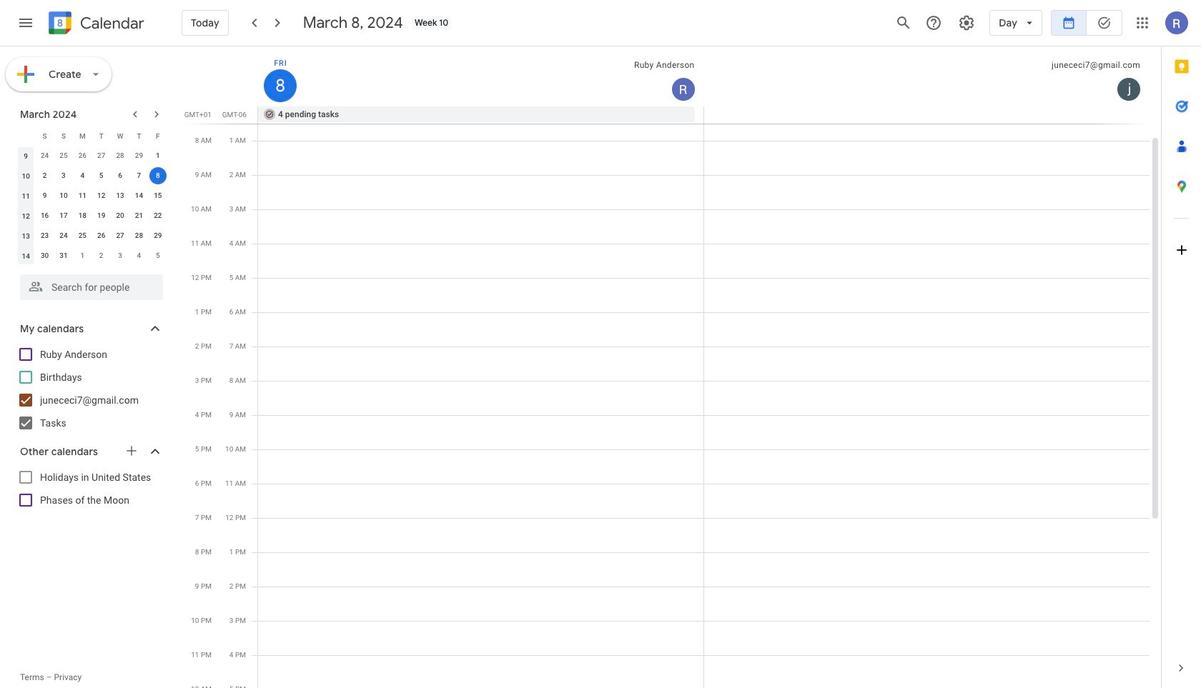 Task type: locate. For each thing, give the bounding box(es) containing it.
4 element
[[74, 167, 91, 184]]

add other calendars image
[[124, 444, 139, 458]]

grid
[[183, 46, 1161, 689]]

1 horizontal spatial column header
[[258, 46, 704, 107]]

row group
[[16, 146, 167, 266]]

1 vertical spatial column header
[[16, 126, 35, 146]]

9 element
[[36, 187, 53, 204]]

19 element
[[93, 207, 110, 224]]

16 element
[[36, 207, 53, 224]]

march 2024 grid
[[14, 126, 167, 266]]

cell
[[258, 107, 704, 689], [704, 107, 1150, 689], [148, 166, 167, 186]]

february 29 element
[[130, 147, 148, 164]]

30 element
[[36, 247, 53, 265]]

april 5 element
[[149, 247, 166, 265]]

row
[[252, 107, 1161, 124], [252, 107, 1150, 689], [16, 126, 167, 146], [16, 146, 167, 166], [16, 166, 167, 186], [16, 186, 167, 206], [16, 206, 167, 226], [16, 226, 167, 246], [16, 246, 167, 266]]

february 26 element
[[74, 147, 91, 164]]

Search for people text field
[[29, 275, 154, 300]]

friday, march 8, today element
[[264, 69, 297, 102]]

0 horizontal spatial column header
[[16, 126, 35, 146]]

row group inside march 2024 grid
[[16, 146, 167, 266]]

1 element
[[149, 147, 166, 164]]

None search field
[[0, 269, 177, 300]]

15 element
[[149, 187, 166, 204]]

april 4 element
[[130, 247, 148, 265]]

february 25 element
[[55, 147, 72, 164]]

14 element
[[130, 187, 148, 204]]

tab list
[[1162, 46, 1201, 648]]

2 element
[[36, 167, 53, 184]]

column header
[[258, 46, 704, 107], [16, 126, 35, 146]]

7 element
[[130, 167, 148, 184]]

29 element
[[149, 227, 166, 245]]

25 element
[[74, 227, 91, 245]]

26 element
[[93, 227, 110, 245]]

5 element
[[93, 167, 110, 184]]

31 element
[[55, 247, 72, 265]]

heading
[[77, 15, 144, 32]]

24 element
[[55, 227, 72, 245]]

april 3 element
[[112, 247, 129, 265]]

other calendars list
[[3, 466, 177, 512]]



Task type: describe. For each thing, give the bounding box(es) containing it.
april 1 element
[[74, 247, 91, 265]]

february 27 element
[[93, 147, 110, 164]]

column header inside march 2024 grid
[[16, 126, 35, 146]]

17 element
[[55, 207, 72, 224]]

0 vertical spatial column header
[[258, 46, 704, 107]]

6 element
[[112, 167, 129, 184]]

21 element
[[130, 207, 148, 224]]

my calendars list
[[3, 343, 177, 435]]

calendar element
[[46, 9, 144, 40]]

27 element
[[112, 227, 129, 245]]

3 element
[[55, 167, 72, 184]]

cell inside row group
[[148, 166, 167, 186]]

settings menu image
[[958, 14, 975, 31]]

28 element
[[130, 227, 148, 245]]

23 element
[[36, 227, 53, 245]]

10 element
[[55, 187, 72, 204]]

13 element
[[112, 187, 129, 204]]

main drawer image
[[17, 14, 34, 31]]

february 28 element
[[112, 147, 129, 164]]

18 element
[[74, 207, 91, 224]]

22 element
[[149, 207, 166, 224]]

12 element
[[93, 187, 110, 204]]

20 element
[[112, 207, 129, 224]]

february 24 element
[[36, 147, 53, 164]]

heading inside calendar element
[[77, 15, 144, 32]]

april 2 element
[[93, 247, 110, 265]]

8, today element
[[149, 167, 166, 184]]

11 element
[[74, 187, 91, 204]]



Task type: vqa. For each thing, say whether or not it's contained in the screenshot.
May 5 Element
no



